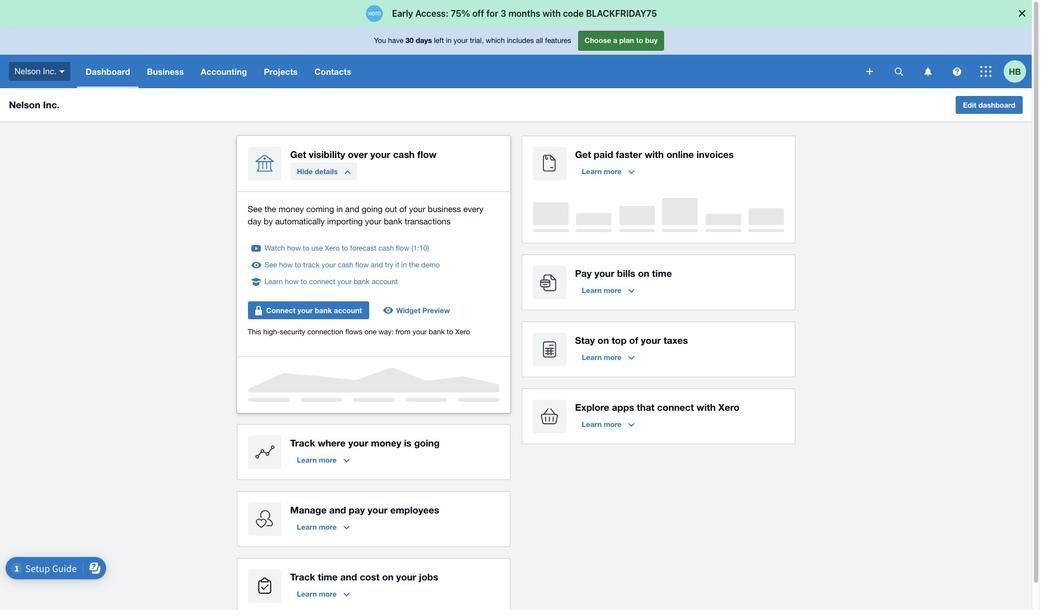 Task type: describe. For each thing, give the bounding box(es) containing it.
get for get paid faster with online invoices
[[575, 149, 591, 160]]

use
[[311, 244, 323, 252]]

it
[[395, 261, 399, 269]]

security
[[280, 328, 305, 336]]

track
[[303, 261, 319, 269]]

hide
[[297, 167, 313, 176]]

preview
[[422, 306, 450, 315]]

how for see
[[279, 261, 293, 269]]

learn more for apps
[[582, 420, 622, 429]]

over
[[348, 149, 368, 160]]

your inside "link"
[[321, 261, 336, 269]]

bank inside see the money coming in and going out of your business every day by automatically importing your bank transactions
[[384, 217, 402, 226]]

banking preview line graph image
[[248, 368, 499, 402]]

more for apps
[[604, 420, 622, 429]]

how for watch
[[287, 244, 301, 252]]

connection
[[307, 328, 343, 336]]

this high-security connection flows one way: from your bank to xero
[[248, 328, 470, 336]]

trial,
[[470, 36, 484, 45]]

30
[[406, 36, 414, 45]]

you have 30 days left in your trial, which includes all features
[[374, 36, 571, 45]]

by
[[264, 217, 273, 226]]

1 vertical spatial cash
[[378, 244, 394, 252]]

learn for manage and pay your employees
[[297, 523, 317, 532]]

0 vertical spatial time
[[652, 268, 672, 279]]

includes
[[507, 36, 534, 45]]

day
[[248, 217, 261, 226]]

track for track time and cost on your jobs
[[290, 571, 315, 583]]

add-ons icon image
[[533, 400, 566, 433]]

watch how to use xero to forecast cash flow (1:10)
[[264, 244, 429, 252]]

see how to track your cash flow and try it in the demo link
[[264, 260, 440, 271]]

more for and
[[319, 523, 337, 532]]

this
[[248, 328, 261, 336]]

apps
[[612, 402, 634, 413]]

business
[[147, 66, 184, 77]]

bills
[[617, 268, 635, 279]]

1 vertical spatial flow
[[396, 244, 409, 252]]

choose
[[585, 36, 611, 45]]

flow inside "link"
[[355, 261, 369, 269]]

invoices icon image
[[533, 147, 566, 180]]

left
[[434, 36, 444, 45]]

to down preview
[[447, 328, 453, 336]]

online
[[666, 149, 694, 160]]

buy
[[645, 36, 658, 45]]

get visibility over your cash flow
[[290, 149, 437, 160]]

edit dashboard button
[[956, 96, 1023, 114]]

where
[[318, 437, 346, 449]]

way:
[[379, 328, 394, 336]]

days
[[416, 36, 432, 45]]

learn more button for on
[[575, 349, 641, 366]]

learn for stay on top of your taxes
[[582, 353, 602, 362]]

paid
[[594, 149, 613, 160]]

0 vertical spatial with
[[645, 149, 664, 160]]

track time and cost on your jobs
[[290, 571, 438, 583]]

transactions
[[405, 217, 451, 226]]

0 vertical spatial cash
[[393, 149, 415, 160]]

and inside see the money coming in and going out of your business every day by automatically importing your bank transactions
[[345, 204, 359, 214]]

your inside button
[[297, 306, 313, 315]]

bank down preview
[[429, 328, 445, 336]]

explore apps that connect with xero
[[575, 402, 739, 413]]

projects icon image
[[248, 570, 281, 603]]

invoices
[[697, 149, 734, 160]]

nelson inc. inside popup button
[[15, 66, 57, 76]]

1 horizontal spatial svg image
[[895, 67, 903, 76]]

all
[[536, 36, 543, 45]]

hide details
[[297, 167, 338, 176]]

learn more for your
[[582, 286, 622, 295]]

you
[[374, 36, 386, 45]]

flows
[[345, 328, 362, 336]]

details
[[315, 167, 338, 176]]

1 horizontal spatial svg image
[[924, 67, 931, 76]]

is
[[404, 437, 412, 449]]

svg image inside nelson inc. popup button
[[59, 70, 65, 73]]

see how to track your cash flow and try it in the demo
[[264, 261, 440, 269]]

choose a plan to buy
[[585, 36, 658, 45]]

1 vertical spatial inc.
[[43, 99, 60, 111]]

(1:10)
[[411, 244, 429, 252]]

2 vertical spatial on
[[382, 571, 394, 583]]

to inside the learn how to connect your bank account link
[[301, 278, 307, 286]]

learn more button for apps
[[575, 416, 641, 433]]

see the money coming in and going out of your business every day by automatically importing your bank transactions
[[248, 204, 483, 226]]

track for track where your money is going
[[290, 437, 315, 449]]

learn up connect
[[264, 278, 283, 286]]

stay
[[575, 335, 595, 346]]

jobs
[[419, 571, 438, 583]]

employees
[[390, 504, 439, 516]]

every
[[463, 204, 483, 214]]

of inside see the money coming in and going out of your business every day by automatically importing your bank transactions
[[399, 204, 407, 214]]

one
[[364, 328, 377, 336]]

learn more button for paid
[[575, 163, 641, 180]]

learn more button for where
[[290, 451, 356, 469]]

0 horizontal spatial time
[[318, 571, 338, 583]]

out
[[385, 204, 397, 214]]

stay on top of your taxes
[[575, 335, 688, 346]]

2 horizontal spatial svg image
[[953, 67, 961, 76]]

2 horizontal spatial on
[[638, 268, 649, 279]]

hb
[[1009, 66, 1021, 76]]

hide details button
[[290, 163, 357, 180]]

more for time
[[319, 590, 337, 599]]

nelson inside nelson inc. popup button
[[15, 66, 41, 76]]

1 vertical spatial nelson
[[9, 99, 40, 111]]

0 vertical spatial flow
[[417, 149, 437, 160]]

learn more for on
[[582, 353, 622, 362]]

going inside see the money coming in and going out of your business every day by automatically importing your bank transactions
[[362, 204, 383, 214]]

banner containing hb
[[0, 27, 1032, 88]]

connect your bank account
[[266, 306, 362, 315]]

contacts
[[314, 66, 351, 77]]

1 horizontal spatial account
[[372, 278, 398, 286]]

connect for your
[[309, 278, 335, 286]]

try
[[385, 261, 393, 269]]

the inside "link"
[[409, 261, 419, 269]]

features
[[545, 36, 571, 45]]

widget
[[396, 306, 420, 315]]

to left the buy
[[636, 36, 643, 45]]

dashboard link
[[77, 55, 139, 88]]

learn for track where your money is going
[[297, 456, 317, 465]]

account inside button
[[334, 306, 362, 315]]

connect for with
[[657, 402, 694, 413]]

1 horizontal spatial with
[[697, 402, 716, 413]]

track where your money is going
[[290, 437, 440, 449]]

importing
[[327, 217, 363, 226]]

1 vertical spatial nelson inc.
[[9, 99, 60, 111]]

manage
[[290, 504, 327, 516]]

bills icon image
[[533, 266, 566, 299]]

faster
[[616, 149, 642, 160]]



Task type: locate. For each thing, give the bounding box(es) containing it.
have
[[388, 36, 404, 45]]

0 horizontal spatial on
[[382, 571, 394, 583]]

1 horizontal spatial get
[[575, 149, 591, 160]]

learn more down paid
[[582, 167, 622, 176]]

0 horizontal spatial flow
[[355, 261, 369, 269]]

hb button
[[1004, 55, 1032, 88]]

1 horizontal spatial in
[[401, 261, 407, 269]]

more down track time and cost on your jobs
[[319, 590, 337, 599]]

learn more for paid
[[582, 167, 622, 176]]

how
[[287, 244, 301, 252], [279, 261, 293, 269], [285, 278, 299, 286]]

inc.
[[43, 66, 57, 76], [43, 99, 60, 111]]

your
[[454, 36, 468, 45], [370, 149, 390, 160], [409, 204, 425, 214], [365, 217, 382, 226], [321, 261, 336, 269], [594, 268, 614, 279], [337, 278, 352, 286], [297, 306, 313, 315], [412, 328, 427, 336], [641, 335, 661, 346], [348, 437, 368, 449], [368, 504, 388, 516], [396, 571, 416, 583]]

1 vertical spatial on
[[598, 335, 609, 346]]

to up the see how to track your cash flow and try it in the demo
[[342, 244, 348, 252]]

more down top
[[604, 353, 622, 362]]

coming
[[306, 204, 334, 214]]

the inside see the money coming in and going out of your business every day by automatically importing your bank transactions
[[264, 204, 276, 214]]

1 horizontal spatial xero
[[455, 328, 470, 336]]

and left pay
[[329, 504, 346, 516]]

learn more button down track time and cost on your jobs
[[290, 585, 356, 603]]

0 vertical spatial going
[[362, 204, 383, 214]]

more down where
[[319, 456, 337, 465]]

accounting
[[201, 66, 247, 77]]

widget preview button
[[378, 302, 457, 319]]

bank
[[384, 217, 402, 226], [354, 278, 370, 286], [315, 306, 332, 315], [429, 328, 445, 336]]

business
[[428, 204, 461, 214]]

track right projects icon
[[290, 571, 315, 583]]

banner
[[0, 27, 1032, 88]]

2 horizontal spatial svg image
[[980, 66, 991, 77]]

time left cost
[[318, 571, 338, 583]]

connect your bank account button
[[248, 302, 369, 319]]

to down the "track"
[[301, 278, 307, 286]]

time
[[652, 268, 672, 279], [318, 571, 338, 583]]

accounting button
[[192, 55, 255, 88]]

more for where
[[319, 456, 337, 465]]

learn right projects icon
[[297, 590, 317, 599]]

1 horizontal spatial going
[[414, 437, 440, 449]]

more for your
[[604, 286, 622, 295]]

0 horizontal spatial svg image
[[866, 68, 873, 75]]

see inside "link"
[[264, 261, 277, 269]]

learn more down manage
[[297, 523, 337, 532]]

get left paid
[[575, 149, 591, 160]]

0 horizontal spatial account
[[334, 306, 362, 315]]

watch how to use xero to forecast cash flow (1:10) link
[[264, 243, 429, 254]]

1 vertical spatial time
[[318, 571, 338, 583]]

learn more button down manage
[[290, 518, 356, 536]]

2 get from the left
[[575, 149, 591, 160]]

learn
[[582, 167, 602, 176], [264, 278, 283, 286], [582, 286, 602, 295], [582, 353, 602, 362], [582, 420, 602, 429], [297, 456, 317, 465], [297, 523, 317, 532], [297, 590, 317, 599]]

to left the "track"
[[295, 261, 301, 269]]

more
[[604, 167, 622, 176], [604, 286, 622, 295], [604, 353, 622, 362], [604, 420, 622, 429], [319, 456, 337, 465], [319, 523, 337, 532], [319, 590, 337, 599]]

1 vertical spatial connect
[[657, 402, 694, 413]]

0 horizontal spatial svg image
[[59, 70, 65, 73]]

employees icon image
[[248, 503, 281, 536]]

1 horizontal spatial flow
[[396, 244, 409, 252]]

the left demo
[[409, 261, 419, 269]]

in inside see the money coming in and going out of your business every day by automatically importing your bank transactions
[[336, 204, 343, 214]]

learn more button for time
[[290, 585, 356, 603]]

0 vertical spatial the
[[264, 204, 276, 214]]

edit
[[963, 101, 976, 109]]

learn down pay
[[582, 286, 602, 295]]

xero
[[325, 244, 340, 252], [455, 328, 470, 336], [718, 402, 739, 413]]

see for see the money coming in and going out of your business every day by automatically importing your bank transactions
[[248, 204, 262, 214]]

0 horizontal spatial in
[[336, 204, 343, 214]]

learn more for and
[[297, 523, 337, 532]]

in inside "link"
[[401, 261, 407, 269]]

1 horizontal spatial the
[[409, 261, 419, 269]]

in
[[446, 36, 452, 45], [336, 204, 343, 214], [401, 261, 407, 269]]

more down "apps"
[[604, 420, 622, 429]]

1 vertical spatial see
[[264, 261, 277, 269]]

2 horizontal spatial in
[[446, 36, 452, 45]]

automatically
[[275, 217, 325, 226]]

2 vertical spatial flow
[[355, 261, 369, 269]]

1 vertical spatial the
[[409, 261, 419, 269]]

taxes icon image
[[533, 333, 566, 366]]

manage and pay your employees
[[290, 504, 439, 516]]

pay
[[349, 504, 365, 516]]

0 vertical spatial xero
[[325, 244, 340, 252]]

demo
[[421, 261, 440, 269]]

which
[[486, 36, 505, 45]]

track left where
[[290, 437, 315, 449]]

learn how to connect your bank account link
[[264, 276, 398, 288]]

0 vertical spatial how
[[287, 244, 301, 252]]

cash down the "watch how to use xero to forecast cash flow (1:10)" link
[[338, 261, 353, 269]]

forecast
[[350, 244, 376, 252]]

bank down out
[[384, 217, 402, 226]]

0 vertical spatial inc.
[[43, 66, 57, 76]]

your inside you have 30 days left in your trial, which includes all features
[[454, 36, 468, 45]]

learn how to connect your bank account
[[264, 278, 398, 286]]

in right left
[[446, 36, 452, 45]]

0 horizontal spatial with
[[645, 149, 664, 160]]

the up the by
[[264, 204, 276, 214]]

plan
[[619, 36, 634, 45]]

learn more down stay on the right of page
[[582, 353, 622, 362]]

learn more button down pay your bills on time
[[575, 282, 641, 299]]

learn for pay your bills on time
[[582, 286, 602, 295]]

time right bills at the top right of page
[[652, 268, 672, 279]]

money inside see the money coming in and going out of your business every day by automatically importing your bank transactions
[[279, 204, 304, 214]]

learn more button down top
[[575, 349, 641, 366]]

1 get from the left
[[290, 149, 306, 160]]

projects button
[[255, 55, 306, 88]]

learn down stay on the right of page
[[582, 353, 602, 362]]

a
[[613, 36, 617, 45]]

of right top
[[629, 335, 638, 346]]

invoices preview bar graph image
[[533, 198, 784, 232]]

see
[[248, 204, 262, 214], [264, 261, 277, 269]]

learn more for time
[[297, 590, 337, 599]]

how right the watch
[[287, 244, 301, 252]]

learn right track money icon on the bottom of page
[[297, 456, 317, 465]]

business button
[[139, 55, 192, 88]]

learn down manage
[[297, 523, 317, 532]]

navigation inside banner
[[77, 55, 859, 88]]

1 horizontal spatial connect
[[657, 402, 694, 413]]

0 vertical spatial nelson inc.
[[15, 66, 57, 76]]

0 vertical spatial see
[[248, 204, 262, 214]]

1 horizontal spatial on
[[598, 335, 609, 346]]

connect right 'that'
[[657, 402, 694, 413]]

more down paid
[[604, 167, 622, 176]]

0 horizontal spatial the
[[264, 204, 276, 214]]

more for paid
[[604, 167, 622, 176]]

learn more button
[[575, 163, 641, 180], [575, 282, 641, 299], [575, 349, 641, 366], [575, 416, 641, 433], [290, 451, 356, 469], [290, 518, 356, 536], [290, 585, 356, 603]]

learn more button down paid
[[575, 163, 641, 180]]

projects
[[264, 66, 298, 77]]

account down the try in the left top of the page
[[372, 278, 398, 286]]

learn more button for and
[[290, 518, 356, 536]]

learn more button for your
[[575, 282, 641, 299]]

on right bills at the top right of page
[[638, 268, 649, 279]]

svg image
[[895, 67, 903, 76], [953, 67, 961, 76], [59, 70, 65, 73]]

learn down paid
[[582, 167, 602, 176]]

how for learn
[[285, 278, 299, 286]]

and up importing
[[345, 204, 359, 214]]

learn more for where
[[297, 456, 337, 465]]

that
[[637, 402, 655, 413]]

cost
[[360, 571, 379, 583]]

of right out
[[399, 204, 407, 214]]

2 vertical spatial cash
[[338, 261, 353, 269]]

learn more button down "apps"
[[575, 416, 641, 433]]

cash right over
[[393, 149, 415, 160]]

on
[[638, 268, 649, 279], [598, 335, 609, 346], [382, 571, 394, 583]]

the
[[264, 204, 276, 214], [409, 261, 419, 269]]

cash up the try in the left top of the page
[[378, 244, 394, 252]]

from
[[396, 328, 410, 336]]

get for get visibility over your cash flow
[[290, 149, 306, 160]]

1 horizontal spatial see
[[264, 261, 277, 269]]

how up connect
[[285, 278, 299, 286]]

0 horizontal spatial xero
[[325, 244, 340, 252]]

2 vertical spatial xero
[[718, 402, 739, 413]]

top
[[612, 335, 627, 346]]

more down manage
[[319, 523, 337, 532]]

learn more down explore
[[582, 420, 622, 429]]

account up flows
[[334, 306, 362, 315]]

get
[[290, 149, 306, 160], [575, 149, 591, 160]]

1 vertical spatial account
[[334, 306, 362, 315]]

0 horizontal spatial see
[[248, 204, 262, 214]]

connect
[[309, 278, 335, 286], [657, 402, 694, 413]]

bank up the connection
[[315, 306, 332, 315]]

2 horizontal spatial xero
[[718, 402, 739, 413]]

bank inside the learn how to connect your bank account link
[[354, 278, 370, 286]]

on left top
[[598, 335, 609, 346]]

widget preview
[[396, 306, 450, 315]]

how inside "link"
[[279, 261, 293, 269]]

in inside you have 30 days left in your trial, which includes all features
[[446, 36, 452, 45]]

dashboard
[[86, 66, 130, 77]]

1 vertical spatial going
[[414, 437, 440, 449]]

1 vertical spatial how
[[279, 261, 293, 269]]

in right 'it'
[[401, 261, 407, 269]]

money up automatically
[[279, 204, 304, 214]]

connect down the "track"
[[309, 278, 335, 286]]

get up hide
[[290, 149, 306, 160]]

see inside see the money coming in and going out of your business every day by automatically importing your bank transactions
[[248, 204, 262, 214]]

track money icon image
[[248, 436, 281, 469]]

dialog
[[0, 0, 1040, 27]]

navigation
[[77, 55, 859, 88]]

0 horizontal spatial of
[[399, 204, 407, 214]]

1 track from the top
[[290, 437, 315, 449]]

with
[[645, 149, 664, 160], [697, 402, 716, 413]]

money
[[279, 204, 304, 214], [371, 437, 401, 449]]

nelson inc. button
[[0, 55, 77, 88]]

of
[[399, 204, 407, 214], [629, 335, 638, 346]]

0 horizontal spatial going
[[362, 204, 383, 214]]

bank down 'see how to track your cash flow and try it in the demo' "link"
[[354, 278, 370, 286]]

see for see how to track your cash flow and try it in the demo
[[264, 261, 277, 269]]

learn down explore
[[582, 420, 602, 429]]

going left out
[[362, 204, 383, 214]]

on right cost
[[382, 571, 394, 583]]

more for on
[[604, 353, 622, 362]]

nelson inc.
[[15, 66, 57, 76], [9, 99, 60, 111]]

1 vertical spatial of
[[629, 335, 638, 346]]

learn more down track time and cost on your jobs
[[297, 590, 337, 599]]

1 vertical spatial money
[[371, 437, 401, 449]]

account
[[372, 278, 398, 286], [334, 306, 362, 315]]

2 vertical spatial how
[[285, 278, 299, 286]]

money left is
[[371, 437, 401, 449]]

and left cost
[[340, 571, 357, 583]]

high-
[[263, 328, 280, 336]]

svg image
[[980, 66, 991, 77], [924, 67, 931, 76], [866, 68, 873, 75]]

learn for track time and cost on your jobs
[[297, 590, 317, 599]]

2 track from the top
[[290, 571, 315, 583]]

1 vertical spatial in
[[336, 204, 343, 214]]

banking icon image
[[248, 147, 281, 180]]

0 horizontal spatial connect
[[309, 278, 335, 286]]

learn for explore apps that connect with xero
[[582, 420, 602, 429]]

and left the try in the left top of the page
[[371, 261, 383, 269]]

0 vertical spatial money
[[279, 204, 304, 214]]

taxes
[[664, 335, 688, 346]]

1 horizontal spatial time
[[652, 268, 672, 279]]

explore
[[575, 402, 609, 413]]

1 vertical spatial track
[[290, 571, 315, 583]]

0 vertical spatial account
[[372, 278, 398, 286]]

in up importing
[[336, 204, 343, 214]]

and
[[345, 204, 359, 214], [371, 261, 383, 269], [329, 504, 346, 516], [340, 571, 357, 583]]

watch
[[264, 244, 285, 252]]

0 vertical spatial of
[[399, 204, 407, 214]]

bank inside connect your bank account button
[[315, 306, 332, 315]]

contacts button
[[306, 55, 360, 88]]

1 vertical spatial with
[[697, 402, 716, 413]]

0 vertical spatial in
[[446, 36, 452, 45]]

to inside 'see how to track your cash flow and try it in the demo' "link"
[[295, 261, 301, 269]]

learn more
[[582, 167, 622, 176], [582, 286, 622, 295], [582, 353, 622, 362], [582, 420, 622, 429], [297, 456, 337, 465], [297, 523, 337, 532], [297, 590, 337, 599]]

0 horizontal spatial money
[[279, 204, 304, 214]]

pay
[[575, 268, 592, 279]]

0 vertical spatial on
[[638, 268, 649, 279]]

0 horizontal spatial get
[[290, 149, 306, 160]]

track
[[290, 437, 315, 449], [290, 571, 315, 583]]

going right is
[[414, 437, 440, 449]]

cash inside "link"
[[338, 261, 353, 269]]

0 vertical spatial connect
[[309, 278, 335, 286]]

more down pay your bills on time
[[604, 286, 622, 295]]

learn for get paid faster with online invoices
[[582, 167, 602, 176]]

0 vertical spatial nelson
[[15, 66, 41, 76]]

to left the use
[[303, 244, 309, 252]]

dashboard
[[978, 101, 1015, 109]]

see down the watch
[[264, 261, 277, 269]]

and inside 'see how to track your cash flow and try it in the demo' "link"
[[371, 261, 383, 269]]

learn more down where
[[297, 456, 337, 465]]

see up day
[[248, 204, 262, 214]]

learn more down pay
[[582, 286, 622, 295]]

to
[[636, 36, 643, 45], [303, 244, 309, 252], [342, 244, 348, 252], [295, 261, 301, 269], [301, 278, 307, 286], [447, 328, 453, 336]]

how down the watch
[[279, 261, 293, 269]]

2 vertical spatial in
[[401, 261, 407, 269]]

1 horizontal spatial of
[[629, 335, 638, 346]]

2 horizontal spatial flow
[[417, 149, 437, 160]]

1 horizontal spatial money
[[371, 437, 401, 449]]

navigation containing dashboard
[[77, 55, 859, 88]]

learn more button down where
[[290, 451, 356, 469]]

visibility
[[309, 149, 345, 160]]

pay your bills on time
[[575, 268, 672, 279]]

1 vertical spatial xero
[[455, 328, 470, 336]]

0 vertical spatial track
[[290, 437, 315, 449]]

inc. inside popup button
[[43, 66, 57, 76]]



Task type: vqa. For each thing, say whether or not it's contained in the screenshot.
the left Xero
yes



